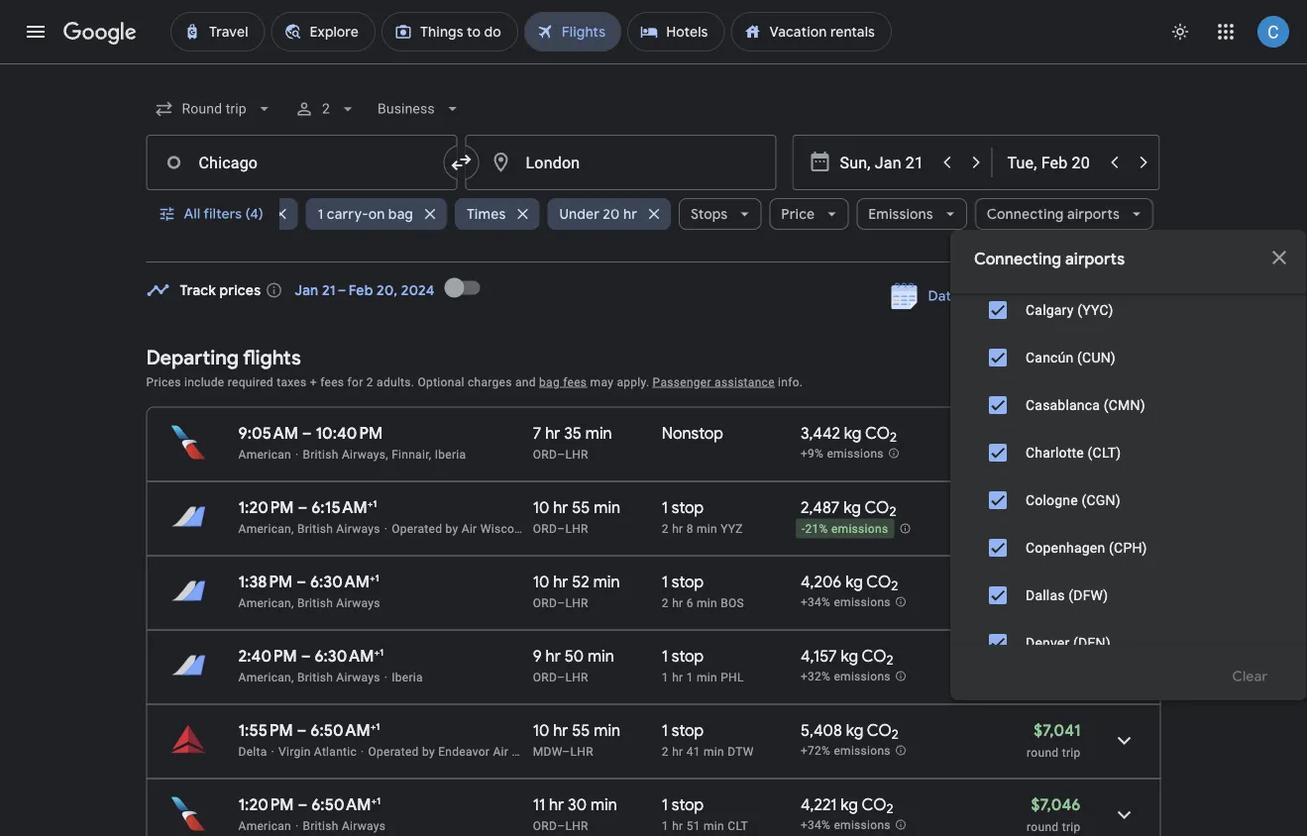 Task type: vqa. For each thing, say whether or not it's contained in the screenshot.
fifth stop
yes



Task type: describe. For each thing, give the bounding box(es) containing it.
+ for 4,221
[[371, 795, 377, 808]]

21 – feb
[[322, 282, 373, 299]]

1 inside 1:38 pm – 6:30 am + 1
[[375, 572, 379, 585]]

operated for operated by air wisconsin as american eagle
[[392, 522, 443, 536]]

+34% for 4,221
[[801, 819, 831, 833]]

leaves o'hare international airport at 1:20 pm on sunday, january 21 and arrives at heathrow airport at 6:15 am on monday, january 22. element
[[238, 498, 377, 518]]

1 vertical spatial american
[[558, 522, 611, 536]]

only for denver (den)
[[1229, 635, 1260, 652]]

hr inside 1 stop 2 hr 6 min bos
[[672, 596, 684, 610]]

bag inside 1 carry-on bag popup button
[[388, 205, 413, 223]]

7079 US dollars text field
[[1033, 498, 1081, 518]]

ord for 11 hr 30 min
[[533, 820, 558, 833]]

kg for 4,157
[[841, 647, 859, 667]]

grid
[[963, 288, 990, 305]]

min inside 1 stop 2 hr 8 min yyz
[[697, 522, 718, 536]]

10 for 6:50 am
[[533, 721, 550, 741]]

(dfw)
[[1069, 588, 1109, 604]]

1 stop 1 hr 51 min clt
[[662, 795, 749, 833]]

british down 1:38 pm – 6:30 am + 1
[[297, 596, 333, 610]]

times
[[467, 205, 506, 223]]

$7,049
[[1032, 572, 1081, 593]]

under
[[559, 205, 599, 223]]

1 stop flight. element for 4,221
[[662, 795, 704, 819]]

– inside '9 hr 50 min ord – lhr'
[[558, 671, 566, 685]]

– right '1:38 pm'
[[297, 572, 306, 593]]

charges
[[468, 375, 512, 389]]

co for 4,221
[[862, 795, 887, 816]]

prices
[[146, 375, 181, 389]]

7049 US dollars text field
[[1032, 572, 1081, 593]]

british down 9:05 am – 10:40 pm
[[303, 448, 339, 462]]

connecting airports button
[[975, 190, 1154, 238]]

airways down arrival time: 6:50 am on  monday, january 22. text field
[[342, 820, 386, 833]]

10 hr 55 min ord – lhr
[[533, 498, 621, 536]]

only for calgary (yyc)
[[1229, 301, 1260, 319]]

kg for 4,221
[[841, 795, 859, 816]]

airways down leaves o'hare international airport at 2:40 pm on sunday, january 21 and arrives at heathrow airport at 6:30 am on monday, january 22. element
[[337, 671, 380, 685]]

(den)
[[1074, 635, 1111, 652]]

hr inside 1 stop 2 hr 8 min yyz
[[672, 522, 684, 536]]

1 carry-on bag button
[[306, 190, 447, 238]]

min inside 10 hr 52 min ord – lhr
[[594, 572, 620, 593]]

charlotte
[[1026, 445, 1085, 461]]

british down leaves o'hare international airport at 2:40 pm on sunday, january 21 and arrives at heathrow airport at 6:30 am on monday, january 22. element
[[297, 671, 333, 685]]

prices include required taxes + fees for 2 adults. optional charges and bag fees may apply. passenger assistance
[[146, 375, 775, 389]]

oneworld +1, airlines, selected image
[[170, 190, 298, 238]]

Return text field
[[1008, 136, 1099, 189]]

copenhagen (cph)
[[1026, 540, 1148, 556]]

1 inside 1 stop 2 hr 41 min dtw
[[662, 721, 668, 741]]

flight details. leaves o'hare international airport at 1:20 pm on sunday, january 21 and arrives at heathrow airport at 6:50 am on monday, january 22. image
[[1101, 792, 1149, 837]]

stop for 4,157
[[672, 647, 704, 667]]

20
[[603, 205, 620, 223]]

layover (1 of 1) is a 2 hr 6 min layover at boston logan international airport in boston. element
[[662, 595, 791, 611]]

+34% for 4,206
[[801, 596, 831, 610]]

stop for 5,408
[[672, 721, 704, 741]]

finnair,
[[392, 448, 432, 462]]

change appearance image
[[1157, 8, 1205, 56]]

52
[[572, 572, 590, 593]]

stops
[[691, 205, 728, 223]]

2 inside 2,487 kg co 2
[[890, 504, 897, 521]]

ord for 10 hr 55 min
[[533, 522, 558, 536]]

1:55 pm
[[238, 721, 293, 741]]

airports inside popup button
[[1067, 205, 1120, 223]]

connection
[[571, 745, 635, 759]]

apply.
[[617, 375, 650, 389]]

denver (den)
[[1026, 635, 1111, 652]]

as
[[541, 522, 555, 536]]

2 inside 1 stop 2 hr 8 min yyz
[[662, 522, 669, 536]]

+32%
[[801, 671, 831, 684]]

$6,966 round trip
[[1027, 423, 1081, 463]]

flights
[[243, 345, 301, 370]]

connecting inside popup button
[[987, 205, 1064, 223]]

virgin
[[279, 745, 311, 759]]

2 button
[[286, 85, 366, 133]]

times button
[[455, 190, 539, 238]]

Arrival time: 6:50 AM on  Monday, January 22. text field
[[312, 795, 381, 816]]

Departure time: 2:40 PM. text field
[[238, 647, 297, 667]]

2 inside 1 stop 2 hr 6 min bos
[[662, 596, 669, 610]]

lhr for 1:20 pm – 6:15 am + 1
[[566, 522, 589, 536]]

(cph)
[[1110, 540, 1148, 556]]

date
[[929, 288, 960, 305]]

 image for 6:30 am
[[384, 671, 388, 685]]

learn more about tracked prices image
[[265, 282, 283, 299]]

arrival time: 6:30 am on  monday, january 22. text field for 2:40 pm
[[315, 647, 384, 667]]

2 inside the 4,206 kg co 2
[[892, 578, 899, 595]]

11 hr 30 min ord – lhr
[[533, 795, 618, 833]]

date grid button
[[877, 279, 1006, 314]]

close dialog image
[[1268, 246, 1292, 270]]

+ for 2,487
[[368, 498, 373, 510]]

$7,046 round trip
[[1027, 795, 1081, 834]]

co for 4,206
[[867, 572, 892, 593]]

kg for 3,442
[[845, 423, 862, 444]]

Departure time: 1:20 PM. text field
[[238, 498, 294, 518]]

all
[[184, 205, 201, 223]]

hr inside 1 stop 2 hr 41 min dtw
[[672, 745, 684, 759]]

dallas (dfw)
[[1026, 588, 1109, 604]]

6:15 am
[[312, 498, 368, 518]]

min inside 11 hr 30 min ord – lhr
[[591, 795, 618, 816]]

– right departure time: 1:20 pm. text field
[[298, 498, 308, 518]]

co for 3,442
[[866, 423, 890, 444]]

total duration 10 hr 55 min. element for 5,408
[[533, 721, 662, 744]]

main menu image
[[24, 20, 48, 44]]

kg for 5,408
[[847, 721, 864, 741]]

1 inside 1:20 pm – 6:50 am + 1
[[377, 795, 381, 808]]

emissions for 4,157
[[834, 671, 891, 684]]

30
[[568, 795, 587, 816]]

1 inside 1 stop 2 hr 8 min yyz
[[662, 498, 668, 518]]

nonstop
[[662, 423, 724, 444]]

1 vertical spatial airports
[[1066, 249, 1126, 270]]

atlantic
[[314, 745, 357, 759]]

50
[[565, 647, 584, 667]]

6:50 am for 1:55 pm
[[311, 721, 371, 741]]

stop for 4,221
[[672, 795, 704, 816]]

min inside 10 hr 55 min mdw – lhr
[[594, 721, 621, 741]]

lhr for 9:05 am – 10:40 pm
[[566, 448, 589, 462]]

british airways, finnair, iberia
[[303, 448, 466, 462]]

trip for $7,049
[[1063, 597, 1081, 611]]

hr inside 10 hr 52 min ord – lhr
[[554, 572, 569, 593]]

airways down 'arrival time: 6:15 am on  monday, january 22.' text box
[[337, 522, 380, 536]]

only button for calgary (yyc)
[[1206, 287, 1284, 334]]

– right 1:20 pm text field
[[298, 795, 308, 816]]

11
[[533, 795, 546, 816]]

3,442 kg co 2
[[801, 423, 898, 446]]

departing flights
[[146, 345, 301, 370]]

1 inside 1 stop 2 hr 6 min bos
[[662, 572, 668, 593]]

2 american, british airways from the top
[[238, 596, 380, 610]]

departing
[[146, 345, 239, 370]]

dba
[[512, 745, 536, 759]]

1 stop flight. element for 4,206
[[662, 572, 704, 595]]

clt
[[728, 820, 749, 833]]

1:20 pm for 6:15 am
[[238, 498, 294, 518]]

1 inside '1:20 pm – 6:15 am + 1'
[[373, 498, 377, 510]]

layover (1 of 1) is a 2 hr 8 min layover at toronto pearson international airport in toronto. element
[[662, 521, 791, 537]]

4,206
[[801, 572, 842, 593]]

2:40 pm
[[238, 647, 297, 667]]

all filters (4) button
[[146, 190, 279, 238]]

+72%
[[801, 745, 831, 759]]

– right 9:05 am
[[302, 423, 312, 444]]

british down leaves o'hare international airport at 1:20 pm on sunday, january 21 and arrives at heathrow airport at 6:15 am on monday, january 22. element
[[297, 522, 333, 536]]

10 hr 52 min ord – lhr
[[533, 572, 620, 610]]

airways down 1:38 pm – 6:30 am + 1
[[337, 596, 380, 610]]

operated for operated by endeavor air dba delta connection
[[368, 745, 419, 759]]

price graph button
[[1015, 279, 1158, 314]]

Arrival time: 6:15 AM on  Monday, January 22. text field
[[312, 498, 377, 518]]

2 delta from the left
[[539, 745, 568, 759]]

10 for 6:30 am
[[533, 572, 550, 593]]

1 stop 2 hr 6 min bos
[[662, 572, 745, 610]]

41
[[687, 745, 701, 759]]

1:20 pm – 6:15 am + 1
[[238, 498, 377, 518]]

hr inside 1 stop 1 hr 1 min phl
[[672, 671, 684, 685]]

9:05 am – 10:40 pm
[[238, 423, 383, 444]]

nonstop flight. element
[[662, 423, 724, 447]]

co for 5,408
[[868, 721, 892, 741]]

mdw
[[533, 745, 563, 759]]

leaves o'hare international airport at 1:38 pm on sunday, january 21 and arrives at heathrow airport at 6:30 am on monday, january 22. element
[[238, 572, 379, 593]]

total duration 11 hr 30 min. element
[[533, 795, 662, 819]]

1 vertical spatial iberia
[[392, 671, 423, 685]]

track
[[180, 282, 216, 299]]

british airways
[[303, 820, 386, 833]]

Departure time: 9:05 AM. text field
[[238, 423, 298, 444]]

1 stop 2 hr 8 min yyz
[[662, 498, 744, 536]]

– inside 10 hr 55 min ord – lhr
[[558, 522, 566, 536]]

may
[[591, 375, 614, 389]]

ord for 9 hr 50 min
[[533, 671, 558, 685]]

1 stop 1 hr 1 min phl
[[662, 647, 744, 685]]

6
[[687, 596, 694, 610]]

1 delta from the left
[[238, 745, 267, 759]]

+72% emissions
[[801, 745, 891, 759]]

none text field inside search field
[[466, 135, 777, 190]]

1:55 pm – 6:50 am + 1
[[238, 721, 380, 741]]

bag fees button
[[539, 375, 587, 389]]

Departure time: 1:55 PM. text field
[[238, 721, 293, 741]]

lhr for 1:55 pm – 6:50 am + 1
[[571, 745, 594, 759]]

ord for 10 hr 52 min
[[533, 596, 558, 610]]

total duration 10 hr 52 min. element
[[533, 572, 662, 595]]

operated by air wisconsin as american eagle
[[392, 522, 645, 536]]

9 hr 50 min ord – lhr
[[533, 647, 615, 685]]



Task type: locate. For each thing, give the bounding box(es) containing it.
0 vertical spatial by
[[446, 522, 459, 536]]

min left phl
[[697, 671, 718, 685]]

1 vertical spatial by
[[422, 745, 435, 759]]

2 vertical spatial american
[[238, 820, 292, 833]]

0 vertical spatial operated
[[392, 522, 443, 536]]

kg for 2,487
[[844, 498, 862, 518]]

+9% emissions
[[801, 447, 884, 461]]

trip down $6,966
[[1063, 449, 1081, 463]]

1 vertical spatial american, british airways
[[238, 596, 380, 610]]

co inside 3,442 kg co 2
[[866, 423, 890, 444]]

trip for $7,041
[[1063, 746, 1081, 760]]

– left connection
[[563, 745, 571, 759]]

1:20 pm for 6:50 am
[[238, 795, 294, 816]]

Arrival time: 10:40 PM. text field
[[316, 423, 383, 444]]

round inside $7,041 round trip
[[1027, 746, 1059, 760]]

1 horizontal spatial price
[[1066, 288, 1100, 305]]

operated
[[392, 522, 443, 536], [368, 745, 419, 759]]

hr left 8
[[672, 522, 684, 536]]

1:38 pm – 6:30 am + 1
[[238, 572, 379, 593]]

leaves o'hare international airport at 1:20 pm on sunday, january 21 and arrives at heathrow airport at 6:50 am on monday, january 22. element
[[238, 795, 381, 816]]

lhr inside 11 hr 30 min ord – lhr
[[566, 820, 589, 833]]

2 inside the 4,157 kg co 2
[[887, 653, 894, 670]]

date grid
[[929, 288, 990, 305]]

5 1 stop flight. element from the top
[[662, 795, 704, 819]]

2 10 from the top
[[533, 572, 550, 593]]

emissions down the 4,157 kg co 2
[[834, 671, 891, 684]]

2 inside 4,221 kg co 2
[[887, 801, 894, 818]]

6:50 am for 1:20 pm
[[312, 795, 371, 816]]

layover (1 of 1) is a 2 hr 41 min layover at detroit metropolitan wayne county airport in detroit. element
[[662, 744, 791, 760]]

1 +34% emissions from the top
[[801, 596, 891, 610]]

delta right 'dba'
[[539, 745, 568, 759]]

none search field containing connecting airports
[[146, 85, 1308, 701]]

1 vertical spatial  image
[[271, 745, 275, 759]]

kg inside 3,442 kg co 2
[[845, 423, 862, 444]]

lhr inside 10 hr 55 min ord – lhr
[[566, 522, 589, 536]]

stop up 51 on the right
[[672, 795, 704, 816]]

1 stop from the top
[[672, 498, 704, 518]]

total duration 9 hr 50 min. element
[[533, 647, 662, 670]]

round down $7,041
[[1027, 746, 1059, 760]]

1 vertical spatial only button
[[1206, 620, 1284, 667]]

6:30 am right '1:38 pm'
[[310, 572, 370, 593]]

leaves o'hare international airport at 2:40 pm on sunday, january 21 and arrives at heathrow airport at 6:30 am on monday, january 22. element
[[238, 647, 384, 667]]

Arrival time: 6:50 AM on  Monday, January 22. text field
[[311, 721, 380, 741]]

55 for 6:15 am
[[572, 498, 590, 518]]

lhr
[[566, 448, 589, 462], [566, 522, 589, 536], [566, 596, 589, 610], [566, 671, 589, 685], [571, 745, 594, 759], [566, 820, 589, 833]]

passenger
[[653, 375, 712, 389]]

2 fees from the left
[[563, 375, 587, 389]]

10 up as
[[533, 498, 550, 518]]

fees left the for
[[320, 375, 344, 389]]

1 vertical spatial arrival time: 6:30 am on  monday, january 22. text field
[[315, 647, 384, 667]]

2 stop from the top
[[672, 572, 704, 593]]

0 vertical spatial iberia
[[435, 448, 466, 462]]

kg inside the 4,206 kg co 2
[[846, 572, 864, 593]]

0 vertical spatial +34%
[[801, 596, 831, 610]]

carry-
[[327, 205, 368, 223]]

trip down $7,046
[[1063, 821, 1081, 834]]

dallas
[[1026, 588, 1066, 604]]

0 vertical spatial connecting airports
[[987, 205, 1120, 223]]

kg up -21% emissions
[[844, 498, 862, 518]]

co inside 4,221 kg co 2
[[862, 795, 887, 816]]

– up virgin
[[297, 721, 307, 741]]

0 horizontal spatial bag
[[388, 205, 413, 223]]

co
[[866, 423, 890, 444], [865, 498, 890, 518], [867, 572, 892, 593], [862, 647, 887, 667], [868, 721, 892, 741], [862, 795, 887, 816]]

round for $7,041
[[1027, 746, 1059, 760]]

stop up layover (1 of 1) is a 1 hr 1 min layover at philadelphia international airport in philadelphia. element
[[672, 647, 704, 667]]

round for $6,966
[[1027, 449, 1059, 463]]

0 horizontal spatial air
[[462, 522, 477, 536]]

None field
[[146, 91, 282, 127], [370, 91, 471, 127], [146, 91, 282, 127], [370, 91, 471, 127]]

and
[[516, 375, 536, 389]]

include
[[184, 375, 225, 389]]

+ inside 1:38 pm – 6:30 am + 1
[[370, 572, 375, 585]]

emissions for 4,221
[[834, 819, 891, 833]]

kg right 4,221
[[841, 795, 859, 816]]

lhr for 1:38 pm – 6:30 am + 1
[[566, 596, 589, 610]]

5 stop from the top
[[672, 795, 704, 816]]

1 horizontal spatial iberia
[[435, 448, 466, 462]]

2 inside 1 stop 2 hr 41 min dtw
[[662, 745, 669, 759]]

3 trip from the top
[[1063, 746, 1081, 760]]

airways
[[337, 522, 380, 536], [337, 596, 380, 610], [337, 671, 380, 685], [342, 820, 386, 833]]

airports up price graph
[[1066, 249, 1126, 270]]

1 vertical spatial connecting
[[975, 249, 1062, 270]]

min inside 10 hr 55 min ord – lhr
[[594, 498, 621, 518]]

1 stop flight. element for 5,408
[[662, 721, 704, 744]]

american, british airways down leaves o'hare international airport at 1:20 pm on sunday, january 21 and arrives at heathrow airport at 6:15 am on monday, january 22. element
[[238, 522, 380, 536]]

1 10 from the top
[[533, 498, 550, 518]]

hr inside '9 hr 50 min ord – lhr'
[[546, 647, 561, 667]]

1 vertical spatial american,
[[238, 596, 294, 610]]

round inside "$6,966 round trip"
[[1027, 449, 1059, 463]]

min right 30
[[591, 795, 618, 816]]

min
[[586, 423, 613, 444], [594, 498, 621, 518], [697, 522, 718, 536], [594, 572, 620, 593], [697, 596, 718, 610], [588, 647, 615, 667], [697, 671, 718, 685], [594, 721, 621, 741], [704, 745, 725, 759], [591, 795, 618, 816], [704, 820, 725, 833]]

bag right on
[[388, 205, 413, 223]]

0 vertical spatial +34% emissions
[[801, 596, 891, 610]]

0 vertical spatial american
[[238, 448, 292, 462]]

– down total duration 11 hr 30 min. element
[[558, 820, 566, 833]]

55 up connection
[[572, 721, 590, 741]]

1 stop flight. element for 4,157
[[662, 647, 704, 670]]

2 inside 5,408 kg co 2
[[892, 727, 899, 744]]

1 fees from the left
[[320, 375, 344, 389]]

None text field
[[466, 135, 777, 190]]

min inside 1 stop 1 hr 51 min clt
[[704, 820, 725, 833]]

american, down "2:40 pm"
[[238, 671, 294, 685]]

assistance
[[715, 375, 775, 389]]

lhr for 2:40 pm – 6:30 am + 1
[[566, 671, 589, 685]]

1 vertical spatial bag
[[539, 375, 560, 389]]

round inside '$7,046 round trip'
[[1027, 821, 1059, 834]]

2 trip from the top
[[1063, 597, 1081, 611]]

american, for 1:20 pm
[[238, 522, 294, 536]]

ord inside 11 hr 30 min ord – lhr
[[533, 820, 558, 833]]

– inside 7 hr 35 min ord – lhr
[[558, 448, 566, 462]]

+ for 4,157
[[374, 647, 380, 659]]

emissions down 2,487 kg co 2
[[832, 523, 889, 537]]

kg
[[845, 423, 862, 444], [844, 498, 862, 518], [846, 572, 864, 593], [841, 647, 859, 667], [847, 721, 864, 741], [841, 795, 859, 816]]

55 down 7 hr 35 min ord – lhr
[[572, 498, 590, 518]]

(4)
[[245, 205, 264, 223]]

1 55 from the top
[[572, 498, 590, 518]]

arrival time: 6:30 am on  monday, january 22. text field up arrival time: 6:50 am on  monday, january 22. text box
[[315, 647, 384, 667]]

round down $7,046
[[1027, 821, 1059, 834]]

4,206 kg co 2
[[801, 572, 899, 595]]

1 vertical spatial +34% emissions
[[801, 819, 891, 833]]

55 inside 10 hr 55 min ord – lhr
[[572, 498, 590, 518]]

american, british airways down leaves o'hare international airport at 2:40 pm on sunday, january 21 and arrives at heathrow airport at 6:30 am on monday, january 22. element
[[238, 671, 380, 685]]

price
[[781, 205, 815, 223], [1066, 288, 1100, 305]]

– right as
[[558, 522, 566, 536]]

cologne (cgn)
[[1026, 492, 1121, 509]]

fees left may
[[563, 375, 587, 389]]

5,408
[[801, 721, 843, 741]]

3 round from the top
[[1027, 746, 1059, 760]]

connecting
[[987, 205, 1064, 223], [975, 249, 1062, 270]]

1 vertical spatial air
[[493, 745, 509, 759]]

charlotte (clt)
[[1026, 445, 1122, 461]]

price for price graph
[[1066, 288, 1100, 305]]

2 1:20 pm from the top
[[238, 795, 294, 816]]

4,157 kg co 2
[[801, 647, 894, 670]]

connecting down the return "text box"
[[987, 205, 1064, 223]]

kg inside 2,487 kg co 2
[[844, 498, 862, 518]]

leaves chicago midway international airport at 1:55 pm on sunday, january 21 and arrives at heathrow airport at 6:50 am on monday, january 22. element
[[238, 721, 380, 741]]

air left 'dba'
[[493, 745, 509, 759]]

 image inside departing flights main content
[[384, 522, 388, 536]]

min right the '6' on the right of the page
[[697, 596, 718, 610]]

kg inside 4,221 kg co 2
[[841, 795, 859, 816]]

2 vertical spatial american,
[[238, 671, 294, 685]]

ord inside 10 hr 52 min ord – lhr
[[533, 596, 558, 610]]

adults.
[[377, 375, 415, 389]]

price for price
[[781, 205, 815, 223]]

7077 US dollars text field
[[1033, 647, 1081, 667]]

1 inside popup button
[[317, 205, 323, 223]]

1 carry-on bag
[[317, 205, 413, 223]]

 image
[[384, 671, 388, 685], [271, 745, 275, 759]]

(cmn)
[[1104, 397, 1146, 414]]

Departure text field
[[840, 136, 932, 189]]

0 vertical spatial 55
[[572, 498, 590, 518]]

american, down departure time: 1:20 pm. text field
[[238, 522, 294, 536]]

lhr down the 50
[[566, 671, 589, 685]]

1 vertical spatial only
[[1229, 635, 1260, 652]]

0 horizontal spatial price
[[781, 205, 815, 223]]

0 vertical spatial 10
[[533, 498, 550, 518]]

2 american, from the top
[[238, 596, 294, 610]]

hr left the '6' on the right of the page
[[672, 596, 684, 610]]

connecting airports
[[987, 205, 1120, 223], [975, 249, 1126, 270]]

51
[[687, 820, 701, 833]]

10 inside 10 hr 55 min mdw – lhr
[[533, 721, 550, 741]]

2024
[[401, 282, 435, 299]]

0 vertical spatial  image
[[384, 671, 388, 685]]

ord inside 7 hr 35 min ord – lhr
[[533, 448, 558, 462]]

4,157
[[801, 647, 838, 667]]

+34% emissions
[[801, 596, 891, 610], [801, 819, 891, 833]]

0 vertical spatial connecting
[[987, 205, 1064, 223]]

hr inside 11 hr 30 min ord – lhr
[[549, 795, 564, 816]]

hr inside 1 stop 1 hr 51 min clt
[[672, 820, 684, 833]]

– down the 50
[[558, 671, 566, 685]]

connecting airports inside popup button
[[987, 205, 1120, 223]]

2 vertical spatial 10
[[533, 721, 550, 741]]

round
[[1027, 449, 1059, 463], [1027, 597, 1059, 611], [1027, 746, 1059, 760], [1027, 821, 1059, 834]]

1 inside the '1:55 pm – 6:50 am + 1'
[[376, 721, 380, 733]]

co inside 5,408 kg co 2
[[868, 721, 892, 741]]

airports down the return "text box"
[[1067, 205, 1120, 223]]

trip inside '$7,046 round trip'
[[1063, 821, 1081, 834]]

american
[[238, 448, 292, 462], [558, 522, 611, 536], [238, 820, 292, 833]]

2,487
[[801, 498, 840, 518]]

hr left 51 on the right
[[672, 820, 684, 833]]

co inside the 4,206 kg co 2
[[867, 572, 892, 593]]

emissions down 5,408 kg co 2
[[834, 745, 891, 759]]

 image for 6:50 am
[[271, 745, 275, 759]]

lhr right 'mdw'
[[571, 745, 594, 759]]

american, for 2:40 pm
[[238, 671, 294, 685]]

0 horizontal spatial  image
[[271, 745, 275, 759]]

stop for 4,206
[[672, 572, 704, 593]]

american, british airways for 6:30 am
[[238, 671, 380, 685]]

55 for 6:50 am
[[572, 721, 590, 741]]

hr right 9
[[546, 647, 561, 667]]

$7,079
[[1033, 498, 1081, 518]]

flight details. leaves chicago midway international airport at 1:55 pm on sunday, january 21 and arrives at heathrow airport at 6:50 am on monday, january 22. image
[[1101, 717, 1149, 765]]

+34% emissions down the 4,206 kg co 2
[[801, 596, 891, 610]]

6:30 am for 2:40 pm
[[315, 647, 374, 667]]

min inside 7 hr 35 min ord – lhr
[[586, 423, 613, 444]]

delta
[[238, 745, 267, 759], [539, 745, 568, 759]]

co for 2,487
[[865, 498, 890, 518]]

0 vertical spatial total duration 10 hr 55 min. element
[[533, 498, 662, 521]]

air left wisconsin
[[462, 522, 477, 536]]

0 vertical spatial 6:50 am
[[311, 721, 371, 741]]

+34% emissions for 4,221
[[801, 819, 891, 833]]

1 vertical spatial price
[[1066, 288, 1100, 305]]

yyz
[[721, 522, 744, 536]]

on
[[368, 205, 385, 223]]

under 20 hr button
[[547, 190, 671, 238]]

by left endeavor
[[422, 745, 435, 759]]

kg up +9% emissions
[[845, 423, 862, 444]]

copenhagen
[[1026, 540, 1106, 556]]

1 stop flight. element
[[662, 498, 704, 521], [662, 572, 704, 595], [662, 647, 704, 670], [662, 721, 704, 744], [662, 795, 704, 819]]

co right 4,221
[[862, 795, 887, 816]]

1 1:20 pm from the top
[[238, 498, 294, 518]]

required
[[228, 375, 274, 389]]

american,
[[238, 522, 294, 536], [238, 596, 294, 610], [238, 671, 294, 685]]

stop inside 1 stop 2 hr 6 min bos
[[672, 572, 704, 593]]

0 vertical spatial airports
[[1067, 205, 1120, 223]]

bag inside departing flights main content
[[539, 375, 560, 389]]

1 vertical spatial operated
[[368, 745, 419, 759]]

1 trip from the top
[[1063, 449, 1081, 463]]

ord inside '9 hr 50 min ord – lhr'
[[533, 671, 558, 685]]

+34% emissions down 4,221 kg co 2
[[801, 819, 891, 833]]

trip inside $7,041 round trip
[[1063, 746, 1081, 760]]

trip for $6,966
[[1063, 449, 1081, 463]]

1 vertical spatial connecting airports
[[975, 249, 1126, 270]]

kg up +72% emissions
[[847, 721, 864, 741]]

emissions for 4,206
[[834, 596, 891, 610]]

american for 9:05 am – 10:40 pm
[[238, 448, 292, 462]]

hr inside 7 hr 35 min ord – lhr
[[546, 423, 561, 444]]

1 vertical spatial +34%
[[801, 819, 831, 833]]

lhr for 1:20 pm – 6:50 am + 1
[[566, 820, 589, 833]]

stop up '41'
[[672, 721, 704, 741]]

4 round from the top
[[1027, 821, 1059, 834]]

0 horizontal spatial fees
[[320, 375, 344, 389]]

lhr inside 7 hr 35 min ord – lhr
[[566, 448, 589, 462]]

0 vertical spatial 1:20 pm
[[238, 498, 294, 518]]

by for air
[[446, 522, 459, 536]]

1 round from the top
[[1027, 449, 1059, 463]]

stop inside 1 stop 1 hr 51 min clt
[[672, 795, 704, 816]]

1 vertical spatial total duration 10 hr 55 min. element
[[533, 721, 662, 744]]

delta down 1:55 pm text field
[[238, 745, 267, 759]]

round down $7,049
[[1027, 597, 1059, 611]]

6:50 am up atlantic
[[311, 721, 371, 741]]

None text field
[[146, 135, 458, 190]]

air
[[462, 522, 477, 536], [493, 745, 509, 759]]

+ inside 1:20 pm – 6:50 am + 1
[[371, 795, 377, 808]]

hr inside 10 hr 55 min mdw – lhr
[[554, 721, 569, 741]]

0 vertical spatial bag
[[388, 205, 413, 223]]

under 20 hr
[[559, 205, 637, 223]]

+ inside 2:40 pm – 6:30 am + 1
[[374, 647, 380, 659]]

american, british airways for 6:15 am
[[238, 522, 380, 536]]

4 trip from the top
[[1063, 821, 1081, 834]]

kg for 4,206
[[846, 572, 864, 593]]

emissions down 3,442 kg co 2
[[827, 447, 884, 461]]

1 horizontal spatial air
[[493, 745, 509, 759]]

1 inside 2:40 pm – 6:30 am + 1
[[380, 647, 384, 659]]

3 ord from the top
[[533, 596, 558, 610]]

total duration 10 hr 55 min. element up eagle
[[533, 498, 662, 521]]

min right 35
[[586, 423, 613, 444]]

stop for 2,487
[[672, 498, 704, 518]]

– inside 11 hr 30 min ord – lhr
[[558, 820, 566, 833]]

lhr inside 10 hr 52 min ord – lhr
[[566, 596, 589, 610]]

emissions
[[868, 205, 933, 223]]

(yyc)
[[1078, 302, 1114, 318]]

1 horizontal spatial by
[[446, 522, 459, 536]]

british down 1:20 pm – 6:50 am + 1
[[303, 820, 339, 833]]

arrival time: 6:30 am on  monday, january 22. text field for 1:38 pm
[[310, 572, 379, 593]]

10 left 52
[[533, 572, 550, 593]]

min inside 1 stop 2 hr 6 min bos
[[697, 596, 718, 610]]

$7,046
[[1032, 795, 1081, 816]]

7
[[533, 423, 542, 444]]

+34%
[[801, 596, 831, 610], [801, 819, 831, 833]]

3 1 stop flight. element from the top
[[662, 647, 704, 670]]

total duration 10 hr 55 min. element up connection
[[533, 721, 662, 744]]

american right as
[[558, 522, 611, 536]]

emissions down the 4,206 kg co 2
[[834, 596, 891, 610]]

emissions button
[[857, 190, 967, 238]]

co up +32% emissions
[[862, 647, 887, 667]]

min inside '9 hr 50 min ord – lhr'
[[588, 647, 615, 667]]

emissions for 5,408
[[834, 745, 891, 759]]

2 +34% emissions from the top
[[801, 819, 891, 833]]

2 vertical spatial american, british airways
[[238, 671, 380, 685]]

hr inside 10 hr 55 min ord – lhr
[[554, 498, 569, 518]]

2 round from the top
[[1027, 597, 1059, 611]]

1 vertical spatial 1:20 pm
[[238, 795, 294, 816]]

bag
[[388, 205, 413, 223], [539, 375, 560, 389]]

0 vertical spatial american,
[[238, 522, 294, 536]]

1 vertical spatial 6:50 am
[[312, 795, 371, 816]]

$7,077
[[1033, 647, 1081, 667]]

 image
[[384, 522, 388, 536]]

2 ord from the top
[[533, 522, 558, 536]]

Departure time: 1:38 PM. text field
[[238, 572, 293, 593]]

0 vertical spatial only button
[[1206, 287, 1284, 334]]

hr left '41'
[[672, 745, 684, 759]]

american down departure time: 9:05 am. text field
[[238, 448, 292, 462]]

1 american, british airways from the top
[[238, 522, 380, 536]]

hr right 7 at the bottom of the page
[[546, 423, 561, 444]]

1 only button from the top
[[1206, 287, 1284, 334]]

emissions for 3,442
[[827, 447, 884, 461]]

co inside the 4,157 kg co 2
[[862, 647, 887, 667]]

departing flights main content
[[146, 264, 1162, 837]]

1 stop 2 hr 41 min dtw
[[662, 721, 754, 759]]

1 stop flight. element up 8
[[662, 498, 704, 521]]

6:30 am up arrival time: 6:50 am on  monday, january 22. text box
[[315, 647, 374, 667]]

0 horizontal spatial delta
[[238, 745, 267, 759]]

(cun)
[[1078, 350, 1116, 366]]

min inside 1 stop 1 hr 1 min phl
[[697, 671, 718, 685]]

wisconsin
[[481, 522, 538, 536]]

2 inside popup button
[[322, 101, 330, 117]]

4,221
[[801, 795, 837, 816]]

+34% emissions for 4,206
[[801, 596, 891, 610]]

kg inside 5,408 kg co 2
[[847, 721, 864, 741]]

2 1 stop flight. element from the top
[[662, 572, 704, 595]]

1 stop flight. element for 2,487
[[662, 498, 704, 521]]

+ for 4,206
[[370, 572, 375, 585]]

leaves o'hare international airport at 9:05 am on sunday, january 21 and arrives at heathrow airport at 10:40 pm on sunday, january 21. element
[[238, 423, 383, 444]]

all filters (4)
[[184, 205, 264, 223]]

– down total duration 10 hr 52 min. element
[[558, 596, 566, 610]]

3,442
[[801, 423, 841, 444]]

1 +34% from the top
[[801, 596, 831, 610]]

7041 US dollars text field
[[1034, 721, 1081, 741]]

2 55 from the top
[[572, 721, 590, 741]]

price inside popup button
[[781, 205, 815, 223]]

american for 1:20 pm – 6:50 am + 1
[[238, 820, 292, 833]]

loading results progress bar
[[0, 63, 1308, 67]]

10 for 6:15 am
[[533, 498, 550, 518]]

1 horizontal spatial fees
[[563, 375, 587, 389]]

1 vertical spatial 55
[[572, 721, 590, 741]]

7046 US dollars text field
[[1032, 795, 1081, 816]]

1:20 pm – 6:50 am + 1
[[238, 795, 381, 816]]

hr inside popup button
[[623, 205, 637, 223]]

total duration 7 hr 35 min. element
[[533, 423, 662, 447]]

co for 4,157
[[862, 647, 887, 667]]

– inside 10 hr 52 min ord – lhr
[[558, 596, 566, 610]]

1 stop flight. element up '41'
[[662, 721, 704, 744]]

2 total duration 10 hr 55 min. element from the top
[[533, 721, 662, 744]]

co up +72% emissions
[[868, 721, 892, 741]]

0 vertical spatial only
[[1229, 301, 1260, 319]]

1 total duration 10 hr 55 min. element from the top
[[533, 498, 662, 521]]

lhr inside '9 hr 50 min ord – lhr'
[[566, 671, 589, 685]]

lhr down 30
[[566, 820, 589, 833]]

+34% down 4,206
[[801, 596, 831, 610]]

1 stop flight. element up the '6' on the right of the page
[[662, 572, 704, 595]]

0 vertical spatial arrival time: 6:30 am on  monday, january 22. text field
[[310, 572, 379, 593]]

2 inside 3,442 kg co 2
[[890, 430, 898, 446]]

layover (1 of 1) is a 1 hr 1 min layover at philadelphia international airport in philadelphia. element
[[662, 670, 791, 686]]

connecting airports down the return "text box"
[[987, 205, 1120, 223]]

55 inside 10 hr 55 min mdw – lhr
[[572, 721, 590, 741]]

stop inside 1 stop 1 hr 1 min phl
[[672, 647, 704, 667]]

bag right and
[[539, 375, 560, 389]]

kg up +32% emissions
[[841, 647, 859, 667]]

$7,041 round trip
[[1027, 721, 1081, 760]]

min right 52
[[594, 572, 620, 593]]

min inside 1 stop 2 hr 41 min dtw
[[704, 745, 725, 759]]

kg inside the 4,157 kg co 2
[[841, 647, 859, 667]]

only button for denver (den)
[[1206, 620, 1284, 667]]

0 horizontal spatial by
[[422, 745, 435, 759]]

8
[[687, 522, 694, 536]]

1
[[317, 205, 323, 223], [373, 498, 377, 510], [662, 498, 668, 518], [375, 572, 379, 585], [662, 572, 668, 593], [380, 647, 384, 659], [662, 647, 668, 667], [662, 671, 669, 685], [687, 671, 694, 685], [376, 721, 380, 733], [662, 721, 668, 741], [377, 795, 381, 808], [662, 795, 668, 816], [662, 820, 669, 833]]

1 horizontal spatial bag
[[539, 375, 560, 389]]

1:38 pm
[[238, 572, 293, 593]]

2,487 kg co 2
[[801, 498, 897, 521]]

stops button
[[679, 190, 761, 238]]

4 stop from the top
[[672, 721, 704, 741]]

0 vertical spatial air
[[462, 522, 477, 536]]

operated by endeavor air dba delta connection
[[368, 745, 635, 759]]

1:20 pm down virgin
[[238, 795, 294, 816]]

3 american, from the top
[[238, 671, 294, 685]]

hr left 52
[[554, 572, 569, 593]]

None search field
[[146, 85, 1308, 701]]

0 vertical spatial american, british airways
[[238, 522, 380, 536]]

ord for 7 hr 35 min
[[533, 448, 558, 462]]

stop inside 1 stop 2 hr 41 min dtw
[[672, 721, 704, 741]]

american down 1:20 pm text field
[[238, 820, 292, 833]]

1 horizontal spatial delta
[[539, 745, 568, 759]]

2 only from the top
[[1229, 635, 1260, 652]]

1 vertical spatial 10
[[533, 572, 550, 593]]

min right 8
[[697, 522, 718, 536]]

stop inside 1 stop 2 hr 8 min yyz
[[672, 498, 704, 518]]

10 up 'mdw'
[[533, 721, 550, 741]]

4,221 kg co 2
[[801, 795, 894, 818]]

3 american, british airways from the top
[[238, 671, 380, 685]]

Departure time: 1:20 PM. text field
[[238, 795, 294, 816]]

2 +34% from the top
[[801, 819, 831, 833]]

10 hr 55 min mdw – lhr
[[533, 721, 621, 759]]

1 only from the top
[[1229, 301, 1260, 319]]

round for $7,046
[[1027, 821, 1059, 834]]

find the best price region
[[146, 264, 1162, 330]]

swap origin and destination. image
[[450, 151, 474, 175]]

eagle
[[614, 522, 645, 536]]

connecting up grid
[[975, 249, 1062, 270]]

+ inside the '1:55 pm – 6:50 am + 1'
[[371, 721, 376, 733]]

stop
[[672, 498, 704, 518], [672, 572, 704, 593], [672, 647, 704, 667], [672, 721, 704, 741], [672, 795, 704, 816]]

trip inside "$6,966 round trip"
[[1063, 449, 1081, 463]]

co right 4,206
[[867, 572, 892, 593]]

35
[[564, 423, 582, 444]]

trip for $7,046
[[1063, 821, 1081, 834]]

+ for 5,408
[[371, 721, 376, 733]]

lhr inside 10 hr 55 min mdw – lhr
[[571, 745, 594, 759]]

layover (1 of 1) is a 1 hr 51 min layover at charlotte douglas international airport in charlotte. element
[[662, 819, 791, 834]]

1 1 stop flight. element from the top
[[662, 498, 704, 521]]

10:40 pm
[[316, 423, 383, 444]]

3 stop from the top
[[672, 647, 704, 667]]

4 1 stop flight. element from the top
[[662, 721, 704, 744]]

by for endeavor
[[422, 745, 435, 759]]

4 ord from the top
[[533, 671, 558, 685]]

– inside 10 hr 55 min mdw – lhr
[[563, 745, 571, 759]]

round inside "$7,049 round trip"
[[1027, 597, 1059, 611]]

round for $7,049
[[1027, 597, 1059, 611]]

ord inside 10 hr 55 min ord – lhr
[[533, 522, 558, 536]]

3 10 from the top
[[533, 721, 550, 741]]

$7,041
[[1034, 721, 1081, 741]]

– down 35
[[558, 448, 566, 462]]

arrival time: 6:30 am on  monday, january 22. text field down 'arrival time: 6:15 am on  monday, january 22.' text box
[[310, 572, 379, 593]]

co inside 2,487 kg co 2
[[865, 498, 890, 518]]

1 american, from the top
[[238, 522, 294, 536]]

2 only button from the top
[[1206, 620, 1284, 667]]

Arrival time: 6:30 AM on  Monday, January 22. text field
[[310, 572, 379, 593], [315, 647, 384, 667]]

– right "2:40 pm"
[[301, 647, 311, 667]]

min right '41'
[[704, 745, 725, 759]]

1 stop flight. element up 51 on the right
[[662, 795, 704, 819]]

0 vertical spatial price
[[781, 205, 815, 223]]

5 ord from the top
[[533, 820, 558, 833]]

-21% emissions
[[802, 523, 889, 537]]

emissions down 4,221 kg co 2
[[834, 819, 891, 833]]

1 horizontal spatial  image
[[384, 671, 388, 685]]

only button
[[1206, 287, 1284, 334], [1206, 620, 1284, 667]]

price graph
[[1066, 288, 1142, 305]]

10 inside 10 hr 55 min ord – lhr
[[533, 498, 550, 518]]

total duration 10 hr 55 min. element for 2,487
[[533, 498, 662, 521]]

0 horizontal spatial iberia
[[392, 671, 423, 685]]

total duration 10 hr 55 min. element
[[533, 498, 662, 521], [533, 721, 662, 744]]

–
[[302, 423, 312, 444], [558, 448, 566, 462], [298, 498, 308, 518], [558, 522, 566, 536], [297, 572, 306, 593], [558, 596, 566, 610], [301, 647, 311, 667], [558, 671, 566, 685], [297, 721, 307, 741], [563, 745, 571, 759], [298, 795, 308, 816], [558, 820, 566, 833]]

1 vertical spatial 6:30 am
[[315, 647, 374, 667]]

trip inside "$7,049 round trip"
[[1063, 597, 1081, 611]]

+34% down 4,221
[[801, 819, 831, 833]]

0 vertical spatial 6:30 am
[[310, 572, 370, 593]]

1 ord from the top
[[533, 448, 558, 462]]

co up +9% emissions
[[866, 423, 890, 444]]

6:30 am for 1:38 pm
[[310, 572, 370, 593]]

lhr right as
[[566, 522, 589, 536]]

5,408 kg co 2
[[801, 721, 899, 744]]



